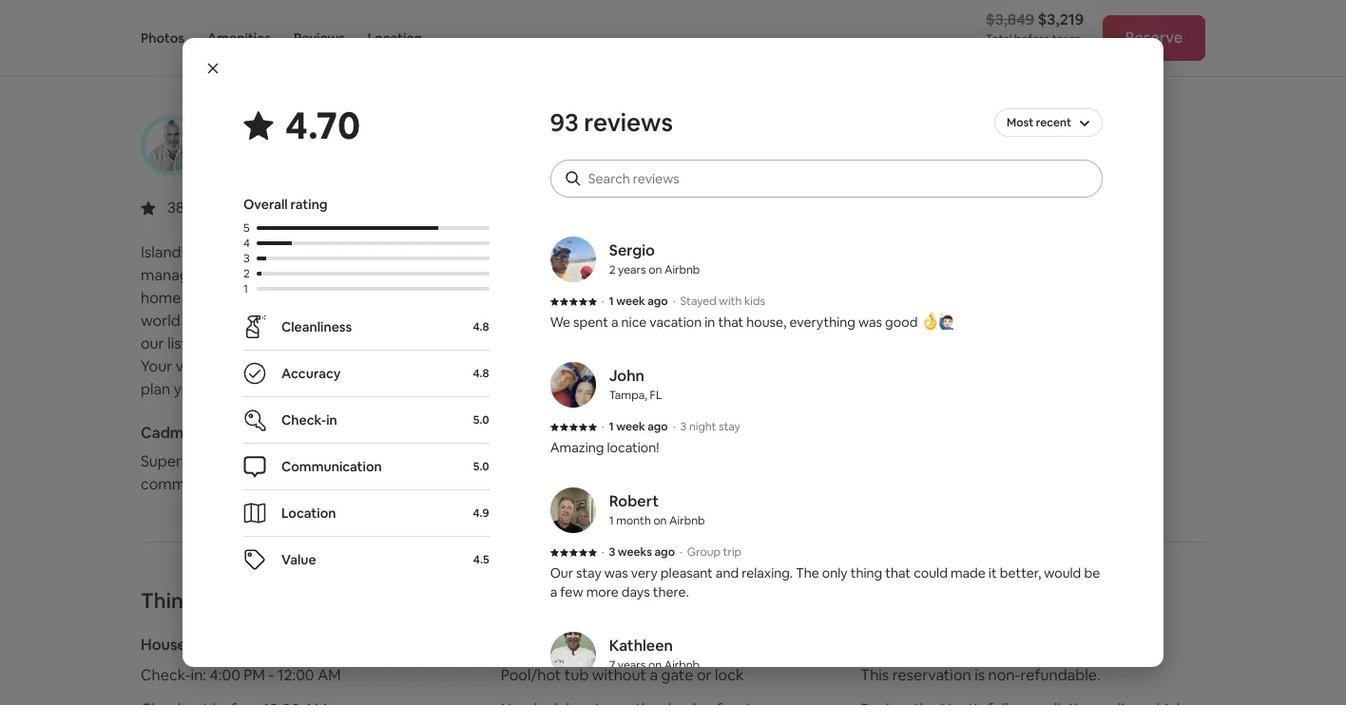 Task type: describe. For each thing, give the bounding box(es) containing it.
safety & property
[[501, 635, 628, 655]]

years for sergio
[[618, 262, 646, 278]]

ago for robert
[[655, 545, 675, 560]]

1 up service
[[243, 281, 248, 297]]

robert image
[[550, 488, 596, 533]]

$3,849 $3,219 total before taxes
[[986, 10, 1084, 47]]

perfect
[[208, 380, 261, 400]]

or left "lock"
[[697, 666, 712, 686]]

island
[[141, 243, 181, 263]]

robert
[[609, 492, 659, 512]]

stay inside our stay was very pleasant and relaxing. the only thing that could made it better, would be a few more days there.
[[576, 565, 602, 582]]

this
[[861, 666, 889, 686]]

· left 'night'
[[673, 419, 676, 435]]

kathleen image
[[550, 632, 596, 678]]

cadmier inside "cadmier is a superhost superhosts are experienced, highly rated hosts who are committed to providing great stays for guests."
[[141, 423, 202, 443]]

93
[[550, 106, 579, 139]]

93 reviews
[[550, 106, 673, 139]]

service
[[221, 311, 271, 331]]

time
[[752, 266, 784, 286]]

a left gate
[[650, 666, 658, 686]]

check- for in:
[[141, 666, 191, 686]]

in the florida keys.
[[307, 265, 436, 285]]

check-in: 4:00 pm - 12:00 am
[[141, 666, 341, 686]]

0 horizontal spatial reviews
[[197, 198, 254, 218]]

on for robert
[[654, 513, 667, 529]]

house rules
[[141, 635, 224, 655]]

island time hospitality is your local vacation rental management company in the florida keys. vacation home owners trust us with their property and trust we deliver world class service throughout your entire vacation. check out our listings, and get in touch should you have any questions. your vacation is our priority, and we'd be honored to help you plan your perfect getaway.
[[141, 243, 575, 400]]

that inside our stay was very pleasant and relaxing. the only thing that could made it better, would be a few more days there.
[[885, 565, 911, 582]]

pool/hot tub without a gate or lock
[[501, 666, 744, 686]]

get
[[252, 334, 277, 354]]

to inside island time hospitality is your local vacation rental management company in the florida keys. vacation home owners trust us with their property and trust we deliver world class service throughout your entire vacation. check out our listings, and get in touch should you have any questions. your vacation is our priority, and we'd be honored to help you plan your perfect getaway.
[[486, 357, 501, 377]]

kathleen 7 years on airbnb
[[609, 636, 700, 673]]

class
[[184, 311, 218, 331]]

identity verified
[[303, 198, 413, 218]]

spent
[[573, 314, 608, 331]]

is left your local at the left top
[[301, 243, 311, 263]]

superhosts
[[141, 452, 220, 472]]

month
[[616, 513, 651, 529]]

home owners
[[141, 288, 236, 308]]

property inside island time hospitality is your local vacation rental management company in the florida keys. vacation home owners trust us with their property and trust we deliver world class service throughout your entire vacation. check out our listings, and get in touch should you have any questions. your vacation is our priority, and we'd be honored to help you plan your perfect getaway.
[[365, 288, 427, 308]]

1 for · 1 week ago · 3 night stay
[[609, 419, 614, 435]]

few
[[560, 584, 583, 601]]

2 vertical spatial to
[[211, 588, 232, 614]]

out
[[551, 311, 575, 331]]

location button
[[368, 0, 422, 76]]

protect
[[734, 385, 774, 400]]

reserve button
[[1103, 15, 1206, 61]]

host
[[766, 329, 800, 349]]

kids
[[744, 294, 765, 309]]

good
[[885, 314, 918, 331]]

12:00
[[277, 666, 314, 686]]

4.5
[[473, 552, 489, 568]]

total
[[986, 31, 1012, 47]]

it
[[989, 565, 997, 582]]

entire
[[392, 311, 433, 331]]

the
[[796, 565, 819, 582]]

airbnb for sergio
[[665, 262, 700, 278]]

5.0 for check-in
[[473, 413, 489, 428]]

· left weeks
[[602, 545, 604, 560]]

airbnb inside to protect your payment, never transfer money or communicate outside of the airbnb website or app.
[[921, 400, 957, 416]]

on for kathleen
[[648, 658, 662, 673]]

our stay was very pleasant and relaxing. the only thing that could made it better, would be a few more days there.
[[550, 565, 1100, 601]]

weeks
[[618, 545, 652, 560]]

any
[[454, 334, 479, 354]]

committed
[[141, 475, 219, 495]]

· 1 week ago · stayed with kids
[[602, 294, 765, 309]]

lock
[[715, 666, 744, 686]]

0 horizontal spatial your
[[174, 380, 205, 400]]

providing
[[241, 475, 307, 495]]

pleasant
[[661, 565, 713, 582]]

1 for · 1 week ago · stayed with kids
[[609, 294, 614, 309]]

be inside island time hospitality is your local vacation rental management company in the florida keys. vacation home owners trust us with their property and trust we deliver world class service throughout your entire vacation. check out our listings, and get in touch should you have any questions. your vacation is our priority, and we'd be honored to help you plan your perfect getaway.
[[402, 357, 420, 377]]

rating
[[291, 196, 328, 213]]

photos
[[141, 29, 184, 47]]

and down service
[[223, 334, 249, 354]]

communication
[[281, 458, 382, 475]]

honored
[[423, 357, 483, 377]]

vacation inside the 4.70 dialog
[[650, 314, 702, 331]]

robert image
[[550, 488, 596, 533]]

4.70 dialog
[[183, 38, 1164, 706]]

to inside "cadmier is a superhost superhosts are experienced, highly rated hosts who are committed to providing great stays for guests."
[[223, 475, 238, 495]]

reviews button
[[294, 0, 345, 76]]

· left stayed
[[673, 294, 676, 309]]

0 horizontal spatial you
[[389, 334, 415, 354]]

contact host link
[[681, 317, 823, 362]]

be inside our stay was very pleasant and relaxing. the only thing that could made it better, would be a few more days there.
[[1084, 565, 1100, 582]]

1 trust from the left
[[239, 288, 273, 308]]

0 vertical spatial stay
[[719, 419, 741, 435]]

$3,219
[[1038, 10, 1084, 29]]

vacation
[[439, 265, 501, 285]]

have
[[418, 334, 451, 354]]

check-in
[[281, 412, 337, 429]]

kathleen image
[[550, 632, 596, 678]]

ago for john
[[648, 419, 668, 435]]

or left app.
[[763, 416, 774, 431]]

0 vertical spatial in
[[705, 314, 715, 331]]

money
[[719, 400, 755, 416]]

stayed
[[680, 294, 717, 309]]

non-
[[988, 666, 1021, 686]]

robert 1 month on airbnb
[[609, 492, 705, 529]]

communicate
[[771, 400, 843, 416]]

$3,849
[[986, 10, 1035, 29]]

overall rating
[[243, 196, 328, 213]]

5.0 for communication
[[473, 459, 489, 474]]

tampa,
[[609, 388, 647, 403]]

without
[[592, 666, 647, 686]]

we spent a nice vacation in that house, everything was good 👌🙋🏻‍♂️
[[550, 314, 955, 331]]

contact
[[704, 329, 763, 349]]

2 horizontal spatial 3
[[680, 419, 687, 435]]

for
[[391, 475, 411, 495]]

the
[[901, 400, 919, 416]]

cleanliness
[[281, 319, 352, 336]]

is left non-
[[975, 666, 985, 686]]

pool/hot
[[501, 666, 561, 686]]

priority,
[[279, 357, 332, 377]]

superhost
[[231, 423, 305, 443]]

with inside the 4.70 dialog
[[719, 294, 742, 309]]

in inside island time hospitality is your local vacation rental management company in the florida keys. vacation home owners trust us with their property and trust we deliver world class service throughout your entire vacation. check out our listings, and get in touch should you have any questions. your vacation is our priority, and we'd be honored to help you plan your perfect getaway.
[[280, 334, 292, 354]]

your local
[[315, 243, 381, 263]]

most recent
[[1007, 115, 1072, 130]]

help
[[504, 357, 535, 377]]

or right money
[[757, 400, 768, 416]]

verified
[[360, 198, 413, 218]]

accuracy
[[281, 365, 341, 382]]

hosts
[[429, 452, 467, 472]]

1 horizontal spatial 3
[[609, 545, 615, 560]]

and up 'vacation.'
[[430, 288, 457, 308]]

check- for in
[[281, 412, 326, 429]]

on for sergio
[[649, 262, 662, 278]]

0 vertical spatial 3
[[243, 251, 250, 266]]

is up "perfect"
[[239, 357, 249, 377]]

identity
[[303, 198, 357, 218]]

&
[[550, 635, 561, 655]]



Task type: vqa. For each thing, say whether or not it's contained in the screenshot.
the Amazing location!
yes



Task type: locate. For each thing, give the bounding box(es) containing it.
5.0
[[473, 413, 489, 428], [473, 459, 489, 474]]

1 horizontal spatial was
[[859, 314, 882, 331]]

2 vertical spatial ago
[[655, 545, 675, 560]]

1 horizontal spatial that
[[885, 565, 911, 582]]

should
[[340, 334, 386, 354]]

1 vertical spatial week
[[616, 419, 645, 435]]

1 horizontal spatial are
[[504, 452, 526, 472]]

1 vertical spatial ago
[[648, 419, 668, 435]]

1 vertical spatial our
[[252, 357, 276, 377]]

to left providing
[[223, 475, 238, 495]]

0 vertical spatial cadmier
[[322, 120, 407, 147]]

a inside our stay was very pleasant and relaxing. the only thing that could made it better, would be a few more days there.
[[550, 584, 557, 601]]

0 horizontal spatial 3
[[243, 251, 250, 266]]

1 vertical spatial 4.8
[[473, 366, 489, 381]]

1
[[243, 281, 248, 297], [609, 294, 614, 309], [609, 419, 614, 435], [609, 513, 614, 529]]

stay
[[719, 419, 741, 435], [576, 565, 602, 582]]

years inside kathleen 7 years on airbnb
[[618, 658, 646, 673]]

was up days
[[605, 565, 628, 582]]

and down trip
[[716, 565, 739, 582]]

0 vertical spatial reviews
[[294, 29, 345, 47]]

photos button
[[141, 0, 184, 76]]

years
[[618, 262, 646, 278], [618, 658, 646, 673]]

relaxing.
[[742, 565, 793, 582]]

1 4.8 from the top
[[473, 319, 489, 335]]

1 vertical spatial 5.0
[[473, 459, 489, 474]]

airbnb inside kathleen 7 years on airbnb
[[664, 658, 700, 673]]

1 horizontal spatial in
[[326, 412, 337, 429]]

1 horizontal spatial 2
[[609, 262, 616, 278]]

stay up few
[[576, 565, 602, 582]]

reviews
[[584, 106, 673, 139]]

7
[[609, 658, 615, 673]]

thing
[[851, 565, 883, 582]]

with inside island time hospitality is your local vacation rental management company in the florida keys. vacation home owners trust us with their property and trust we deliver world class service throughout your entire vacation. check out our listings, and get in touch should you have any questions. your vacation is our priority, and we'd be honored to help you plan your perfect getaway.
[[295, 288, 325, 308]]

property
[[365, 288, 427, 308], [564, 635, 628, 655]]

cadmier right 'by'
[[322, 120, 407, 147]]

1 horizontal spatial property
[[564, 635, 628, 655]]

0 vertical spatial 5.0
[[473, 413, 489, 428]]

1 vertical spatial stay
[[576, 565, 602, 582]]

1 horizontal spatial with
[[719, 294, 742, 309]]

1 vertical spatial cadmier
[[141, 423, 202, 443]]

gate
[[661, 666, 694, 686]]

in up communication
[[326, 412, 337, 429]]

vacation
[[385, 243, 444, 263], [650, 314, 702, 331], [176, 357, 235, 377]]

before
[[1015, 31, 1050, 47]]

highly
[[343, 452, 385, 472]]

0 vertical spatial check-
[[281, 412, 326, 429]]

1 horizontal spatial your
[[357, 311, 389, 331]]

only
[[822, 565, 848, 582]]

1 vertical spatial was
[[605, 565, 628, 582]]

1 vertical spatial property
[[564, 635, 628, 655]]

location down great
[[281, 505, 336, 522]]

trip
[[723, 545, 742, 560]]

trust down the vacation at the top left of the page
[[460, 288, 494, 308]]

show more
[[141, 3, 221, 23]]

1 vertical spatial location
[[281, 505, 336, 522]]

hosted by cadmier
[[217, 120, 407, 147]]

and
[[430, 288, 457, 308], [223, 334, 249, 354], [336, 357, 362, 377], [716, 565, 739, 582]]

us
[[276, 288, 292, 308]]

5
[[243, 221, 250, 236]]

years right 7
[[618, 658, 646, 673]]

4.8 for cleanliness
[[473, 319, 489, 335]]

0 vertical spatial location
[[368, 29, 422, 47]]

years for kathleen
[[618, 658, 646, 673]]

4
[[243, 236, 250, 251]]

2 vertical spatial on
[[648, 658, 662, 673]]

sergio image
[[550, 237, 596, 282], [550, 237, 596, 282]]

1 vertical spatial you
[[538, 357, 564, 377]]

1 vertical spatial be
[[1084, 565, 1100, 582]]

time
[[184, 243, 219, 263]]

0 vertical spatial vacation
[[385, 243, 444, 263]]

0 horizontal spatial cadmier
[[141, 423, 202, 443]]

on inside robert 1 month on airbnb
[[654, 513, 667, 529]]

with left kids
[[719, 294, 742, 309]]

was left good
[[859, 314, 882, 331]]

3 down 5
[[243, 251, 250, 266]]

is up superhosts
[[206, 423, 216, 443]]

years inside sergio 2 years on airbnb
[[618, 262, 646, 278]]

5.0 right 'hosts'
[[473, 459, 489, 474]]

0 vertical spatial ago
[[648, 294, 668, 309]]

know
[[237, 588, 291, 614]]

your inside to protect your payment, never transfer money or communicate outside of the airbnb website or app.
[[777, 385, 800, 400]]

check- inside the 4.70 dialog
[[281, 412, 326, 429]]

2 4.8 from the top
[[473, 366, 489, 381]]

on inside sergio 2 years on airbnb
[[649, 262, 662, 278]]

reviews up 5
[[197, 198, 254, 218]]

0 horizontal spatial trust
[[239, 288, 273, 308]]

1 vertical spatial that
[[885, 565, 911, 582]]

on down the kathleen
[[648, 658, 662, 673]]

our
[[550, 565, 573, 582]]

be right would
[[1084, 565, 1100, 582]]

Search reviews, Press 'Enter' to search text field
[[588, 169, 1084, 188]]

0 vertical spatial to
[[486, 357, 501, 377]]

airbnb up · 1 week ago · stayed with kids at the top of the page
[[665, 262, 700, 278]]

2 inside sergio 2 years on airbnb
[[609, 262, 616, 278]]

1 horizontal spatial vacation
[[385, 243, 444, 263]]

your up app.
[[777, 385, 800, 400]]

most recent button
[[995, 106, 1103, 139]]

0 horizontal spatial check-
[[141, 666, 191, 686]]

to left 'help'
[[486, 357, 501, 377]]

airbnb inside sergio 2 years on airbnb
[[665, 262, 700, 278]]

plan
[[141, 380, 170, 400]]

response
[[681, 266, 749, 286]]

cadmier up superhosts
[[141, 423, 202, 443]]

1 up amazing location!
[[609, 419, 614, 435]]

0 horizontal spatial that
[[718, 314, 744, 331]]

in right "get"
[[280, 334, 292, 354]]

to left know
[[211, 588, 232, 614]]

ago down fl
[[648, 419, 668, 435]]

vacation up the in the florida keys.
[[385, 243, 444, 263]]

am
[[318, 666, 341, 686]]

are down superhost
[[223, 452, 245, 472]]

ago left stayed
[[648, 294, 668, 309]]

2 horizontal spatial in
[[705, 314, 715, 331]]

week up location!
[[616, 419, 645, 435]]

airbnb down the kathleen
[[664, 658, 700, 673]]

0 vertical spatial week
[[616, 294, 645, 309]]

2 down hospitality
[[243, 266, 250, 281]]

show
[[141, 3, 180, 23]]

1 horizontal spatial trust
[[460, 288, 494, 308]]

property up entire
[[365, 288, 427, 308]]

1 vertical spatial reviews
[[197, 198, 254, 218]]

1 5.0 from the top
[[473, 413, 489, 428]]

4.8 left check
[[473, 319, 489, 335]]

you down entire
[[389, 334, 415, 354]]

0 vertical spatial you
[[389, 334, 415, 354]]

1 inside robert 1 month on airbnb
[[609, 513, 614, 529]]

2 vertical spatial vacation
[[176, 357, 235, 377]]

1 horizontal spatial you
[[538, 357, 564, 377]]

of
[[888, 400, 899, 416]]

· 1 week ago · 3 night stay
[[602, 419, 741, 435]]

on inside kathleen 7 years on airbnb
[[648, 658, 662, 673]]

· up pleasant at the bottom of the page
[[680, 545, 683, 560]]

your
[[141, 357, 172, 377]]

contact host
[[704, 329, 800, 349]]

2 trust from the left
[[460, 288, 494, 308]]

on down 'sergio'
[[649, 262, 662, 278]]

2 week from the top
[[616, 419, 645, 435]]

1 horizontal spatial check-
[[281, 412, 326, 429]]

vacation down "listings,"
[[176, 357, 235, 377]]

0 vertical spatial be
[[402, 357, 420, 377]]

are right who
[[504, 452, 526, 472]]

airbnb inside robert 1 month on airbnb
[[669, 513, 705, 529]]

1 are from the left
[[223, 452, 245, 472]]

1 horizontal spatial cadmier
[[322, 120, 407, 147]]

our down "get"
[[252, 357, 276, 377]]

0 vertical spatial was
[[859, 314, 882, 331]]

1 left month
[[609, 513, 614, 529]]

a left superhost
[[220, 423, 228, 443]]

4.9
[[473, 506, 489, 521]]

most
[[1007, 115, 1034, 130]]

stay down money
[[719, 419, 741, 435]]

2 vertical spatial in
[[326, 412, 337, 429]]

your
[[357, 311, 389, 331], [174, 380, 205, 400], [777, 385, 800, 400]]

fl
[[650, 388, 662, 403]]

1 vertical spatial 3
[[680, 419, 687, 435]]

sergio
[[609, 241, 655, 261]]

1 vertical spatial check-
[[141, 666, 191, 686]]

to
[[486, 357, 501, 377], [223, 475, 238, 495], [211, 588, 232, 614]]

1 horizontal spatial more
[[586, 584, 619, 601]]

· 3 weeks ago · group trip
[[602, 545, 742, 560]]

a inside "cadmier is a superhost superhosts are experienced, highly rated hosts who are committed to providing great stays for guests."
[[220, 423, 228, 443]]

check- down getaway.
[[281, 412, 326, 429]]

payment,
[[802, 385, 852, 400]]

with up "throughout"
[[295, 288, 325, 308]]

we
[[497, 288, 518, 308]]

0 vertical spatial on
[[649, 262, 662, 278]]

0 horizontal spatial 2
[[243, 266, 250, 281]]

ago for sergio
[[648, 294, 668, 309]]

was
[[859, 314, 882, 331], [605, 565, 628, 582]]

house
[[141, 635, 186, 655]]

1 vertical spatial vacation
[[650, 314, 702, 331]]

years down 'sergio'
[[618, 262, 646, 278]]

kathleen
[[609, 636, 673, 656]]

week for sergio
[[616, 294, 645, 309]]

week for john
[[616, 419, 645, 435]]

rules
[[189, 635, 224, 655]]

0 horizontal spatial more
[[183, 3, 221, 23]]

1 vertical spatial on
[[654, 513, 667, 529]]

-
[[268, 666, 274, 686]]

trust up service
[[239, 288, 273, 308]]

1 horizontal spatial reviews
[[294, 29, 345, 47]]

1 horizontal spatial our
[[252, 357, 276, 377]]

hosted
[[217, 120, 289, 147]]

0 horizontal spatial stay
[[576, 565, 602, 582]]

2 down 'sergio'
[[609, 262, 616, 278]]

be right we'd
[[402, 357, 420, 377]]

property up 7
[[564, 635, 628, 655]]

recent
[[1036, 115, 1072, 130]]

0 vertical spatial our
[[141, 334, 164, 354]]

you right 'help'
[[538, 357, 564, 377]]

taxes
[[1052, 31, 1081, 47]]

by
[[293, 120, 318, 147]]

1 vertical spatial more
[[586, 584, 619, 601]]

airbnb for robert
[[669, 513, 705, 529]]

2 horizontal spatial your
[[777, 385, 800, 400]]

could
[[914, 565, 948, 582]]

ago up "very"
[[655, 545, 675, 560]]

company
[[238, 265, 303, 285]]

2 horizontal spatial vacation
[[650, 314, 702, 331]]

rated
[[388, 452, 426, 472]]

your up should
[[357, 311, 389, 331]]

4.8 down 'any'
[[473, 366, 489, 381]]

ago
[[648, 294, 668, 309], [648, 419, 668, 435], [655, 545, 675, 560]]

0 vertical spatial more
[[183, 3, 221, 23]]

app.
[[776, 416, 799, 431]]

1 week from the top
[[616, 294, 645, 309]]

0 horizontal spatial location
[[281, 505, 336, 522]]

2 vertical spatial 3
[[609, 545, 615, 560]]

location right the reviews button
[[368, 29, 422, 47]]

a left the nice
[[611, 314, 619, 331]]

3 left 'night'
[[680, 419, 687, 435]]

in down stayed
[[705, 314, 715, 331]]

night
[[689, 419, 716, 435]]

3 left weeks
[[609, 545, 615, 560]]

your right plan at the bottom left
[[174, 380, 205, 400]]

1 horizontal spatial location
[[368, 29, 422, 47]]

3
[[243, 251, 250, 266], [680, 419, 687, 435], [609, 545, 615, 560]]

be
[[402, 357, 420, 377], [1084, 565, 1100, 582]]

5.0 up who
[[473, 413, 489, 428]]

a left few
[[550, 584, 557, 601]]

response time
[[681, 266, 784, 286]]

week up the nice
[[616, 294, 645, 309]]

website
[[719, 416, 760, 431]]

· up the spent
[[602, 294, 604, 309]]

vacation.
[[436, 311, 499, 331]]

airbnb for kathleen
[[664, 658, 700, 673]]

and inside our stay was very pleasant and relaxing. the only thing that could made it better, would be a few more days there.
[[716, 565, 739, 582]]

check- down the house
[[141, 666, 191, 686]]

airbnb up '· 3 weeks ago · group trip'
[[669, 513, 705, 529]]

john
[[609, 366, 645, 386]]

0 horizontal spatial vacation
[[176, 357, 235, 377]]

reviews left location button
[[294, 29, 345, 47]]

on right month
[[654, 513, 667, 529]]

1 vertical spatial years
[[618, 658, 646, 673]]

2 5.0 from the top
[[473, 459, 489, 474]]

things
[[141, 588, 206, 614]]

better,
[[1000, 565, 1041, 582]]

0 vertical spatial property
[[365, 288, 427, 308]]

john image
[[550, 362, 596, 408], [550, 362, 596, 408]]

we'd
[[366, 357, 398, 377]]

was inside our stay was very pleasant and relaxing. the only thing that could made it better, would be a few more days there.
[[605, 565, 628, 582]]

· up amazing location!
[[602, 419, 604, 435]]

1 horizontal spatial be
[[1084, 565, 1100, 582]]

amazing
[[550, 439, 604, 456]]

cadmier is a superhost. learn more about cadmier. image
[[141, 115, 202, 176], [141, 115, 202, 176]]

0 horizontal spatial in
[[280, 334, 292, 354]]

to
[[719, 385, 732, 400]]

with
[[295, 288, 325, 308], [719, 294, 742, 309]]

our up your at the left bottom
[[141, 334, 164, 354]]

vacation down · 1 week ago · stayed with kids at the top of the page
[[650, 314, 702, 331]]

0 horizontal spatial be
[[402, 357, 420, 377]]

1 vertical spatial to
[[223, 475, 238, 495]]

4.8 for accuracy
[[473, 366, 489, 381]]

airbnb right the
[[921, 400, 957, 416]]

👌🙋🏻‍♂️
[[921, 314, 955, 331]]

airbnb
[[665, 262, 700, 278], [921, 400, 957, 416], [669, 513, 705, 529], [664, 658, 700, 673]]

and down should
[[336, 357, 362, 377]]

a
[[611, 314, 619, 331], [220, 423, 228, 443], [550, 584, 557, 601], [650, 666, 658, 686]]

0 horizontal spatial was
[[605, 565, 628, 582]]

more right few
[[586, 584, 619, 601]]

2 are from the left
[[504, 452, 526, 472]]

0 horizontal spatial our
[[141, 334, 164, 354]]

1 for robert 1 month on airbnb
[[609, 513, 614, 529]]

never
[[855, 385, 884, 400]]

is inside "cadmier is a superhost superhosts are experienced, highly rated hosts who are committed to providing great stays for guests."
[[206, 423, 216, 443]]

0 horizontal spatial with
[[295, 288, 325, 308]]

1 down 'sergio'
[[609, 294, 614, 309]]

0 horizontal spatial are
[[223, 452, 245, 472]]

stays
[[352, 475, 388, 495]]

0 vertical spatial that
[[718, 314, 744, 331]]

great
[[311, 475, 348, 495]]

0 vertical spatial 4.8
[[473, 319, 489, 335]]

1 vertical spatial in
[[280, 334, 292, 354]]

touch
[[295, 334, 336, 354]]

1 horizontal spatial stay
[[719, 419, 741, 435]]

location inside the 4.70 dialog
[[281, 505, 336, 522]]

nice
[[621, 314, 647, 331]]

more right show
[[183, 3, 221, 23]]

0 vertical spatial years
[[618, 262, 646, 278]]

more inside our stay was very pleasant and relaxing. the only thing that could made it better, would be a few more days there.
[[586, 584, 619, 601]]

0 horizontal spatial property
[[365, 288, 427, 308]]



